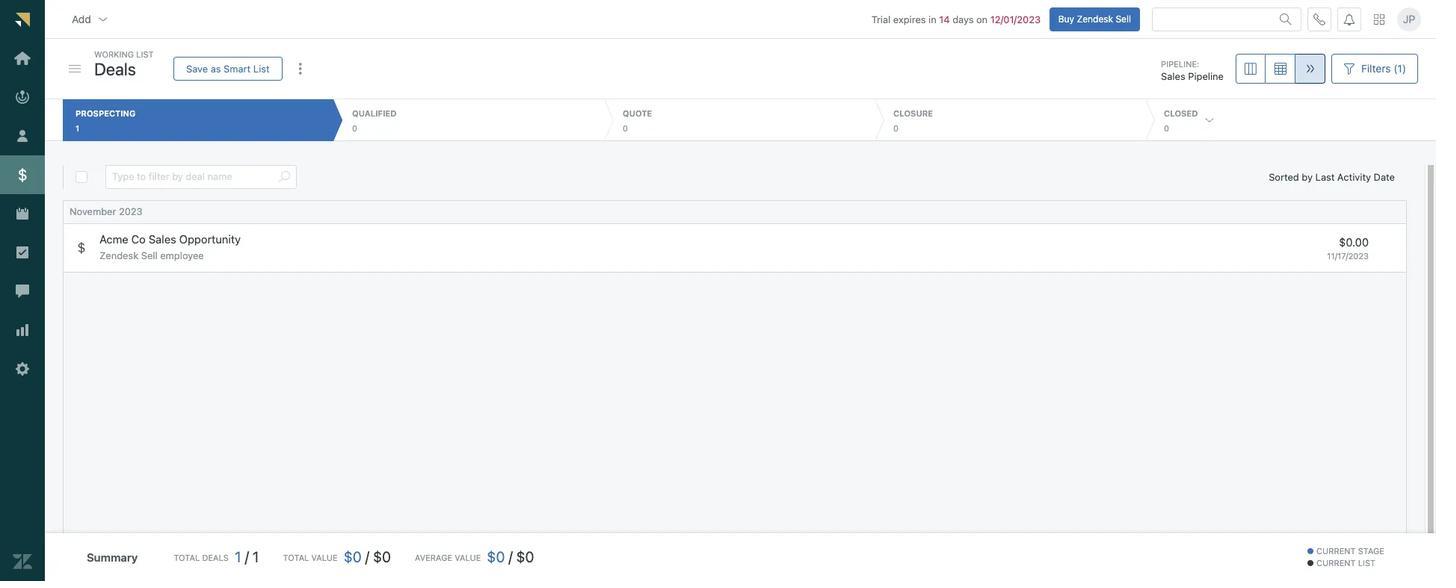 Task type: describe. For each thing, give the bounding box(es) containing it.
list inside working list deals
[[136, 49, 154, 59]]

sales inside pipeline: sales pipeline
[[1161, 71, 1186, 83]]

search image
[[1280, 13, 1292, 25]]

list inside button
[[253, 62, 270, 74]]

smart
[[224, 62, 251, 74]]

/ for total value $0 / $0
[[365, 549, 369, 566]]

quote
[[623, 108, 652, 118]]

11/17/2023
[[1328, 252, 1369, 261]]

buy zendesk sell button
[[1050, 7, 1140, 31]]

value for total value $0 / $0
[[312, 553, 338, 563]]

by
[[1302, 171, 1313, 183]]

prospecting 1
[[76, 108, 136, 133]]

overflow vertical fill image
[[294, 63, 306, 75]]

$0.00 11/17/2023
[[1328, 236, 1369, 261]]

filters (1)
[[1362, 62, 1407, 75]]

zendesk inside button
[[1077, 13, 1114, 24]]

acme
[[99, 233, 128, 246]]

pipeline
[[1189, 71, 1224, 83]]

14
[[940, 13, 950, 25]]

zendesk image
[[13, 553, 32, 572]]

on
[[977, 13, 988, 25]]

total value $0 / $0
[[283, 549, 391, 566]]

deals inside working list deals
[[94, 59, 136, 79]]

zendesk inside the "acme co sales opportunity zendesk sell employee"
[[99, 250, 138, 262]]

0 for closure 0
[[894, 123, 899, 133]]

trial
[[872, 13, 891, 25]]

pipeline:
[[1161, 59, 1200, 69]]

closed
[[1164, 108, 1198, 118]]

0 for qualified 0
[[352, 123, 357, 133]]

closure 0
[[894, 108, 933, 133]]

sales inside the "acme co sales opportunity zendesk sell employee"
[[149, 233, 176, 246]]

deals image
[[76, 242, 87, 254]]

qualified
[[352, 108, 397, 118]]

filters
[[1362, 62, 1391, 75]]

bell image
[[1344, 13, 1356, 25]]

search image
[[278, 171, 290, 183]]

sorted by last activity date
[[1269, 171, 1395, 183]]

(1)
[[1394, 62, 1407, 75]]

jp button
[[1398, 7, 1422, 31]]

add button
[[60, 4, 121, 34]]



Task type: locate. For each thing, give the bounding box(es) containing it.
zendesk products image
[[1375, 14, 1385, 24]]

acme co sales opportunity link
[[99, 233, 241, 247]]

zendesk
[[1077, 13, 1114, 24], [99, 250, 138, 262]]

november 2023
[[70, 206, 143, 218]]

0 horizontal spatial zendesk
[[99, 250, 138, 262]]

current for current list
[[1317, 559, 1356, 568]]

co
[[131, 233, 146, 246]]

expires
[[894, 13, 926, 25]]

1 vertical spatial zendesk
[[99, 250, 138, 262]]

days
[[953, 13, 974, 25]]

current
[[1317, 547, 1356, 557], [1317, 559, 1356, 568]]

working
[[94, 49, 134, 59]]

1 horizontal spatial sell
[[1116, 13, 1131, 24]]

$0
[[344, 549, 362, 566], [373, 549, 391, 566], [487, 549, 505, 566], [516, 549, 534, 566]]

0
[[352, 123, 357, 133], [623, 123, 628, 133], [894, 123, 899, 133], [1164, 123, 1170, 133]]

list right working
[[136, 49, 154, 59]]

0 down closed
[[1164, 123, 1170, 133]]

current list
[[1317, 559, 1376, 568]]

add
[[72, 12, 91, 25]]

current for current stage
[[1317, 547, 1356, 557]]

employee
[[160, 250, 204, 262]]

save
[[186, 62, 208, 74]]

list
[[136, 49, 154, 59], [253, 62, 270, 74]]

0 inside the closure 0
[[894, 123, 899, 133]]

1 vertical spatial current
[[1317, 559, 1356, 568]]

1 vertical spatial list
[[253, 62, 270, 74]]

2 current from the top
[[1317, 559, 1356, 568]]

1 inside prospecting 1
[[76, 123, 79, 133]]

1 horizontal spatial /
[[365, 549, 369, 566]]

sales down the pipeline:
[[1161, 71, 1186, 83]]

summary
[[87, 551, 138, 565]]

/ for average value $0 / $0
[[509, 549, 513, 566]]

0 for quote 0
[[623, 123, 628, 133]]

zendesk sell employee link
[[99, 250, 204, 264]]

/
[[245, 549, 249, 566], [365, 549, 369, 566], [509, 549, 513, 566]]

calls image
[[1314, 13, 1326, 25]]

november
[[70, 206, 116, 218]]

1 / from the left
[[245, 549, 249, 566]]

0 horizontal spatial sales
[[149, 233, 176, 246]]

total for $0
[[283, 553, 309, 563]]

12/01/2023
[[991, 13, 1041, 25]]

save as smart list
[[186, 62, 270, 74]]

1 horizontal spatial value
[[455, 553, 481, 563]]

sell down co
[[141, 250, 158, 262]]

list
[[1359, 559, 1376, 568]]

0 horizontal spatial list
[[136, 49, 154, 59]]

deals inside total deals 1 / 1
[[202, 553, 229, 563]]

2023
[[119, 206, 143, 218]]

last
[[1316, 171, 1335, 183]]

0 horizontal spatial sell
[[141, 250, 158, 262]]

working list deals
[[94, 49, 154, 79]]

1 0 from the left
[[352, 123, 357, 133]]

total deals 1 / 1
[[174, 549, 259, 566]]

handler image
[[69, 65, 81, 72]]

3 0 from the left
[[894, 123, 899, 133]]

1 horizontal spatial zendesk
[[1077, 13, 1114, 24]]

0 for closed 0
[[1164, 123, 1170, 133]]

value inside the average value $0 / $0
[[455, 553, 481, 563]]

zendesk right the buy
[[1077, 13, 1114, 24]]

2 0 from the left
[[623, 123, 628, 133]]

0 vertical spatial current
[[1317, 547, 1356, 557]]

quote 0
[[623, 108, 652, 133]]

2 value from the left
[[455, 553, 481, 563]]

1 horizontal spatial total
[[283, 553, 309, 563]]

1 current from the top
[[1317, 547, 1356, 557]]

save as smart list button
[[174, 57, 282, 81]]

pipeline: sales pipeline
[[1161, 59, 1224, 83]]

acme co sales opportunity zendesk sell employee
[[99, 233, 241, 262]]

average value $0 / $0
[[415, 549, 534, 566]]

0 down qualified
[[352, 123, 357, 133]]

closure
[[894, 108, 933, 118]]

0 vertical spatial deals
[[94, 59, 136, 79]]

closed 0
[[1164, 108, 1198, 133]]

buy zendesk sell
[[1059, 13, 1131, 24]]

0 vertical spatial list
[[136, 49, 154, 59]]

Type to filter by deal name field
[[112, 166, 272, 188]]

0 horizontal spatial 1
[[76, 123, 79, 133]]

in
[[929, 13, 937, 25]]

/ for total deals 1 / 1
[[245, 549, 249, 566]]

sell inside the "acme co sales opportunity zendesk sell employee"
[[141, 250, 158, 262]]

0 down quote
[[623, 123, 628, 133]]

1
[[76, 123, 79, 133], [235, 549, 241, 566], [253, 549, 259, 566]]

1 vertical spatial deals
[[202, 553, 229, 563]]

2 horizontal spatial 1
[[253, 549, 259, 566]]

1 horizontal spatial sales
[[1161, 71, 1186, 83]]

3 $0 from the left
[[487, 549, 505, 566]]

1 $0 from the left
[[344, 549, 362, 566]]

0 inside closed 0
[[1164, 123, 1170, 133]]

date
[[1374, 171, 1395, 183]]

1 value from the left
[[312, 553, 338, 563]]

2 total from the left
[[283, 553, 309, 563]]

filters (1) button
[[1332, 54, 1419, 84]]

sorted
[[1269, 171, 1300, 183]]

$0.00
[[1339, 236, 1369, 249]]

2 / from the left
[[365, 549, 369, 566]]

1 horizontal spatial 1
[[235, 549, 241, 566]]

value inside total value $0 / $0
[[312, 553, 338, 563]]

list right smart
[[253, 62, 270, 74]]

4 0 from the left
[[1164, 123, 1170, 133]]

value for average value $0 / $0
[[455, 553, 481, 563]]

3 / from the left
[[509, 549, 513, 566]]

sell
[[1116, 13, 1131, 24], [141, 250, 158, 262]]

total for 1
[[174, 553, 200, 563]]

0 vertical spatial sell
[[1116, 13, 1131, 24]]

activity
[[1338, 171, 1372, 183]]

0 inside quote 0
[[623, 123, 628, 133]]

chevron down image
[[97, 13, 109, 25]]

qualified 0
[[352, 108, 397, 133]]

0 horizontal spatial /
[[245, 549, 249, 566]]

current down current stage
[[1317, 559, 1356, 568]]

0 horizontal spatial deals
[[94, 59, 136, 79]]

0 vertical spatial sales
[[1161, 71, 1186, 83]]

0 down closure
[[894, 123, 899, 133]]

1 total from the left
[[174, 553, 200, 563]]

0 vertical spatial zendesk
[[1077, 13, 1114, 24]]

total inside total value $0 / $0
[[283, 553, 309, 563]]

2 $0 from the left
[[373, 549, 391, 566]]

1 vertical spatial sell
[[141, 250, 158, 262]]

0 horizontal spatial value
[[312, 553, 338, 563]]

1 horizontal spatial list
[[253, 62, 270, 74]]

0 inside qualified 0
[[352, 123, 357, 133]]

total
[[174, 553, 200, 563], [283, 553, 309, 563]]

sales up zendesk sell employee link
[[149, 233, 176, 246]]

sell right the buy
[[1116, 13, 1131, 24]]

value
[[312, 553, 338, 563], [455, 553, 481, 563]]

sales
[[1161, 71, 1186, 83], [149, 233, 176, 246]]

1 vertical spatial sales
[[149, 233, 176, 246]]

stage
[[1359, 547, 1385, 557]]

deals
[[94, 59, 136, 79], [202, 553, 229, 563]]

prospecting
[[76, 108, 136, 118]]

current stage
[[1317, 547, 1385, 557]]

zendesk down acme at top
[[99, 250, 138, 262]]

current up current list
[[1317, 547, 1356, 557]]

2 horizontal spatial /
[[509, 549, 513, 566]]

sell inside button
[[1116, 13, 1131, 24]]

buy
[[1059, 13, 1075, 24]]

0 horizontal spatial total
[[174, 553, 200, 563]]

jp
[[1404, 13, 1416, 25]]

as
[[211, 62, 221, 74]]

total inside total deals 1 / 1
[[174, 553, 200, 563]]

4 $0 from the left
[[516, 549, 534, 566]]

trial expires in 14 days on 12/01/2023
[[872, 13, 1041, 25]]

average
[[415, 553, 453, 563]]

opportunity
[[179, 233, 241, 246]]

1 horizontal spatial deals
[[202, 553, 229, 563]]



Task type: vqa. For each thing, say whether or not it's contained in the screenshot.
Date
yes



